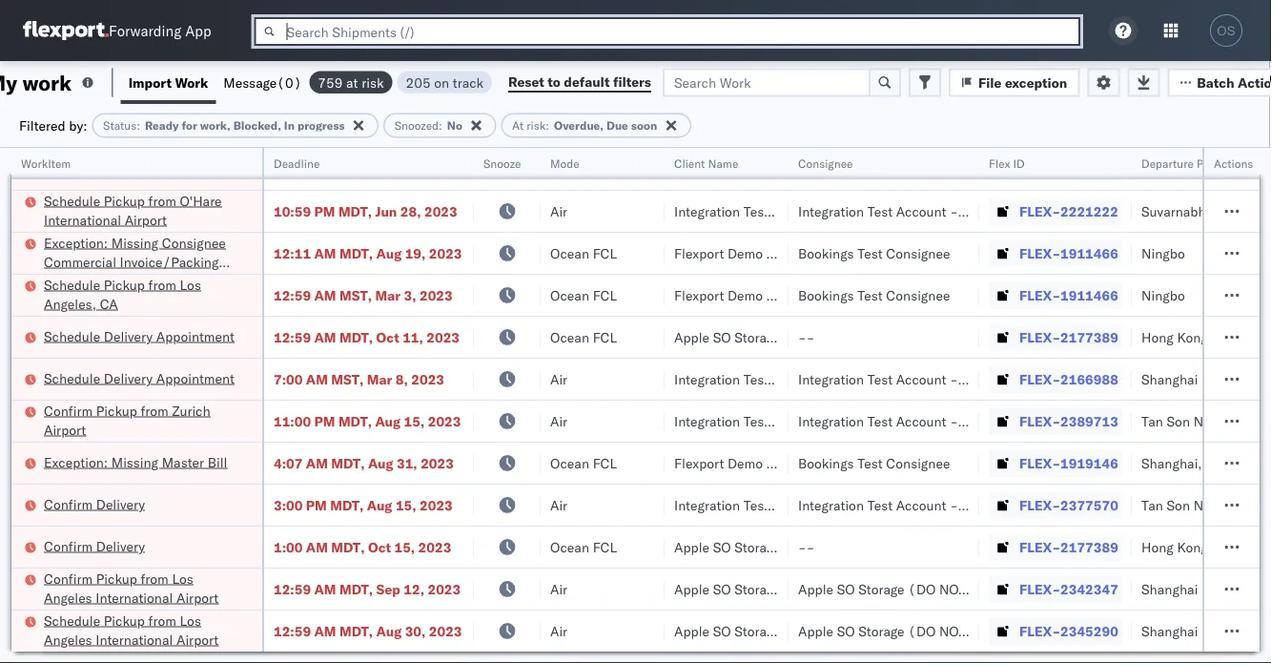 Task type: locate. For each thing, give the bounding box(es) containing it.
pickup up "ca"
[[104, 276, 145, 293]]

1 vertical spatial ningbo
[[1142, 287, 1186, 303]]

12:59 for 12:59 am mst, mar 3, 2023
[[274, 287, 311, 303]]

0 vertical spatial sep
[[367, 161, 391, 177]]

1 vertical spatial international
[[96, 589, 173, 606]]

resize handle column header
[[239, 148, 262, 663], [451, 148, 474, 663], [518, 148, 541, 663], [642, 148, 665, 663], [766, 148, 789, 663], [957, 148, 980, 663], [1110, 148, 1133, 663], [1238, 148, 1260, 663]]

test for 12:59 am mst, mar 3, 2023
[[858, 287, 883, 303]]

2023 right 12,
[[428, 581, 461, 597]]

1 schedule delivery appointment button from the top
[[44, 327, 235, 348]]

(0)
[[277, 74, 302, 91]]

2 vertical spatial flexport
[[675, 455, 725, 471]]

kong for 12:59 am mdt, oct 11, 2023
[[1178, 329, 1209, 345]]

schedule delivery appointment link up confirm pickup from zurich airport link
[[44, 369, 235, 388]]

am for 12:59 am mdt, aug 30, 2023
[[314, 623, 336, 639]]

0 vertical spatial exception:
[[44, 234, 108, 251]]

confirm pickup from zurich airport
[[44, 402, 211, 438]]

angeles inside confirm pickup from los angeles international airport
[[44, 589, 92, 606]]

6 ocean from the top
[[551, 539, 590, 555]]

schedule for international
[[44, 192, 100, 209]]

4 air from the top
[[551, 497, 568, 513]]

0 vertical spatial confirm delivery link
[[44, 495, 145, 514]]

upload proof of delivery button
[[44, 159, 191, 180]]

2023 right 8,
[[412, 371, 445, 387]]

missing down schedule pickup from o'hare international airport button
[[111, 234, 158, 251]]

inte
[[1252, 371, 1272, 387], [1252, 581, 1272, 597], [1252, 623, 1272, 639]]

missing for consignee
[[111, 234, 158, 251]]

am up 12:59 am mdt, oct 11, 2023
[[314, 287, 336, 303]]

commercial
[[44, 253, 116, 270]]

reset to default filters button
[[497, 68, 663, 97]]

1 bookings from the top
[[799, 245, 855, 261]]

2 hong from the top
[[1142, 539, 1174, 555]]

1 vertical spatial angeles
[[44, 631, 92, 648]]

shanghai right 2342347
[[1142, 581, 1199, 597]]

mdt, for 4:07 am mdt, aug 31, 2023
[[331, 455, 365, 471]]

1 vertical spatial 1911466
[[1061, 287, 1119, 303]]

schedule pickup from o'hare international airport
[[44, 192, 222, 228]]

delivery right of
[[142, 160, 191, 177]]

integration
[[799, 203, 864, 219], [799, 371, 864, 387], [675, 413, 740, 429], [799, 413, 864, 429], [675, 497, 740, 513], [799, 497, 864, 513]]

schedule down confirm pickup from los angeles international airport
[[44, 612, 100, 629]]

2 resize handle column header from the left
[[451, 148, 474, 663]]

8 flex- from the top
[[1020, 455, 1061, 471]]

15, for 11:00 pm mdt, aug 15, 2023
[[404, 413, 425, 429]]

3 bookings test consignee from the top
[[799, 455, 951, 471]]

flex- for 10:59 pm mdt, jun 28, 2023
[[1020, 203, 1061, 219]]

mst, for 7:00
[[331, 371, 364, 387]]

angeles down confirm pickup from los angeles international airport
[[44, 631, 92, 648]]

0 vertical spatial confirm delivery button
[[44, 495, 145, 516]]

flex-2177389 up flex-2342347
[[1020, 539, 1119, 555]]

airport up exception: missing consignee commercial invoice/packing list button
[[125, 211, 167, 228]]

confirm delivery button up confirm pickup from los angeles international airport
[[44, 537, 145, 558]]

missing inside button
[[111, 454, 158, 470]]

mdt, down 7:00 am mst, mar 8, 2023
[[339, 413, 372, 429]]

appointment down the schedule pickup from los angeles, ca button
[[156, 328, 235, 344]]

2023 right '31,'
[[421, 455, 454, 471]]

missing for master
[[111, 454, 158, 470]]

4:07
[[274, 455, 303, 471]]

schedule inside schedule pickup from los angeles international airport
[[44, 612, 100, 629]]

4 flex- from the top
[[1020, 287, 1061, 303]]

confirm pickup from los angeles international airport button
[[44, 569, 238, 609]]

international up schedule pickup from los angeles international airport
[[96, 589, 173, 606]]

2023 for 3:00 pm mdt, aug 15, 2023
[[420, 497, 453, 513]]

-
[[950, 203, 959, 219], [799, 329, 807, 345], [807, 329, 815, 345], [950, 371, 959, 387], [826, 413, 835, 429], [950, 413, 959, 429], [826, 497, 835, 513], [950, 497, 959, 513], [799, 539, 807, 555], [807, 539, 815, 555]]

0 vertical spatial hong
[[1142, 329, 1174, 345]]

mar left 8,
[[367, 371, 393, 387]]

confirm inside confirm pickup from los angeles international airport
[[44, 570, 93, 587]]

mdt, down 3:00 pm mdt, aug 15, 2023
[[331, 539, 365, 555]]

1 vertical spatial flexport
[[675, 287, 725, 303]]

at risk : overdue, due soon
[[512, 118, 658, 133]]

on
[[434, 74, 450, 91]]

11 flex- from the top
[[1020, 581, 1061, 597]]

2023 for 11:00 pm mdt, aug 15, 2023
[[428, 413, 461, 429]]

pickup inside the confirm pickup from zurich airport
[[96, 402, 137, 419]]

so for 12:59 am mdt, aug 30, 2023
[[713, 623, 731, 639]]

1 : from the left
[[137, 118, 140, 133]]

schedule delivery appointment for 12:59 am mdt, oct 11, 2023
[[44, 328, 235, 344]]

1 vertical spatial 3,
[[404, 287, 417, 303]]

1 pudong from the top
[[1202, 371, 1248, 387]]

upload
[[44, 160, 87, 177]]

2 exception: from the top
[[44, 454, 108, 470]]

airport up schedule pickup from los angeles international airport link
[[177, 589, 219, 606]]

2 appointment from the top
[[156, 370, 235, 386]]

ocean
[[551, 161, 590, 177], [551, 245, 590, 261], [551, 287, 590, 303], [551, 329, 590, 345], [551, 455, 590, 471], [551, 539, 590, 555]]

schedule up angeles,
[[44, 276, 100, 293]]

mst, up 12:59 am mdt, oct 11, 2023
[[340, 287, 372, 303]]

flex-2177389 for 12:59 am mdt, oct 11, 2023
[[1020, 329, 1119, 345]]

from inside schedule pickup from los angeles, ca
[[148, 276, 176, 293]]

2 1911466 from the top
[[1061, 287, 1119, 303]]

fcl for 12:11 am mdt, aug 19, 2023
[[593, 245, 617, 261]]

confirm up confirm pickup from los angeles international airport
[[44, 538, 93, 554]]

2 horizontal spatial :
[[546, 118, 550, 133]]

by:
[[69, 117, 87, 134]]

0 vertical spatial schedule delivery appointment link
[[44, 327, 235, 346]]

1 schedule delivery appointment link from the top
[[44, 327, 235, 346]]

pickup
[[104, 192, 145, 209], [104, 276, 145, 293], [96, 402, 137, 419], [96, 570, 137, 587], [104, 612, 145, 629]]

1 exception: from the top
[[44, 234, 108, 251]]

mdt, up 7:00 am mst, mar 8, 2023
[[340, 329, 373, 345]]

schedule delivery appointment link
[[44, 327, 235, 346], [44, 369, 235, 388]]

1 vertical spatial inte
[[1252, 581, 1272, 597]]

0 vertical spatial missing
[[111, 234, 158, 251]]

mdt, for 12:59 am mdt, oct 11, 2023
[[340, 329, 373, 345]]

appointment up zurich
[[156, 370, 235, 386]]

am down 12:59 am mdt, sep 12, 2023
[[314, 623, 336, 639]]

0 vertical spatial schedule delivery appointment button
[[44, 327, 235, 348]]

snooze
[[484, 156, 521, 170]]

2 vertical spatial bookings test consignee
[[799, 455, 951, 471]]

2177389
[[1061, 329, 1119, 345], [1061, 539, 1119, 555]]

3, up 11,
[[404, 287, 417, 303]]

1 2177389 from the top
[[1061, 329, 1119, 345]]

angeles inside schedule pickup from los angeles international airport
[[44, 631, 92, 648]]

1 vertical spatial appointment
[[156, 370, 235, 386]]

2 2177389 from the top
[[1061, 539, 1119, 555]]

exception: missing consignee commercial invoice/packing list button
[[44, 233, 238, 289]]

0 horizontal spatial risk
[[362, 74, 384, 91]]

2 ocean fcl from the top
[[551, 287, 617, 303]]

test for 3:00 pm mdt, aug 15, 2023
[[868, 497, 893, 513]]

2023 for 12:11 am mdt, aug 19, 2023
[[429, 245, 462, 261]]

2 vertical spatial demo
[[728, 455, 763, 471]]

delivery for 7:00 am mst, mar 8, 2023
[[104, 370, 153, 386]]

1 vertical spatial flex-1911466
[[1020, 287, 1119, 303]]

3:00
[[274, 497, 303, 513]]

schedule delivery appointment link down the schedule pickup from los angeles, ca button
[[44, 327, 235, 346]]

7:00 am mst, mar 8, 2023
[[274, 371, 445, 387]]

invoice/packing
[[120, 253, 219, 270]]

pickup inside schedule pickup from los angeles international airport
[[104, 612, 145, 629]]

from for schedule pickup from los angeles international airport
[[148, 612, 176, 629]]

1 vertical spatial schedule delivery appointment link
[[44, 369, 235, 388]]

am right "7:00"
[[306, 371, 328, 387]]

ocean lcl
[[551, 161, 617, 177]]

sep for 3,
[[367, 161, 391, 177]]

pm
[[306, 161, 327, 177], [314, 203, 335, 219], [314, 413, 335, 429], [306, 497, 327, 513]]

0 vertical spatial flex-2177389
[[1020, 329, 1119, 345]]

not for 12:59 am mdt, oct 11, 2023
[[816, 329, 842, 345]]

1 vertical spatial risk
[[527, 118, 546, 133]]

shanghai pudong inte for flex-2166988
[[1142, 371, 1272, 387]]

aug down 8,
[[375, 413, 401, 429]]

1 vertical spatial missing
[[111, 454, 158, 470]]

international inside schedule pickup from los angeles international airport
[[96, 631, 173, 648]]

storage
[[735, 329, 781, 345], [735, 539, 781, 555], [735, 581, 781, 597], [859, 581, 905, 597], [735, 623, 781, 639], [859, 623, 905, 639]]

1 vertical spatial kong
[[1178, 539, 1209, 555]]

1911466 for 12:59 am mst, mar 3, 2023
[[1061, 287, 1119, 303]]

1 vertical spatial pudong
[[1202, 581, 1248, 597]]

china
[[1206, 455, 1242, 471]]

message (0)
[[224, 74, 302, 91]]

4 resize handle column header from the left
[[642, 148, 665, 663]]

2 shanghai from the top
[[1142, 581, 1199, 597]]

consignee
[[799, 156, 854, 170], [162, 234, 226, 251], [767, 245, 831, 261], [887, 245, 951, 261], [767, 287, 831, 303], [887, 287, 951, 303], [767, 455, 831, 471], [887, 455, 951, 471]]

flex-1911466 button
[[989, 240, 1123, 267], [989, 240, 1123, 267], [989, 282, 1123, 309], [989, 282, 1123, 309]]

angeles,
[[44, 295, 96, 312]]

2023 right 11,
[[427, 329, 460, 345]]

at
[[512, 118, 524, 133]]

3,
[[395, 161, 407, 177], [404, 287, 417, 303]]

2177389 down 2377570
[[1061, 539, 1119, 555]]

exception: missing master bill link
[[44, 453, 227, 472]]

: left no
[[439, 118, 443, 133]]

2023
[[410, 161, 443, 177], [425, 203, 458, 219], [429, 245, 462, 261], [420, 287, 453, 303], [427, 329, 460, 345], [412, 371, 445, 387], [428, 413, 461, 429], [421, 455, 454, 471], [420, 497, 453, 513], [418, 539, 452, 555], [428, 581, 461, 597], [429, 623, 462, 639]]

forwarding
[[109, 21, 182, 40]]

1 angeles from the top
[[44, 589, 92, 606]]

am for 4:07 am mdt, aug 31, 2023
[[306, 455, 328, 471]]

2023 right 30,
[[429, 623, 462, 639]]

mdt, down 1:00 am mdt, oct 15, 2023
[[340, 581, 373, 597]]

integration for flex-2221222
[[799, 203, 864, 219]]

0 vertical spatial 2177389
[[1061, 329, 1119, 345]]

0 horizontal spatial :
[[137, 118, 140, 133]]

from inside the confirm pickup from zurich airport
[[141, 402, 169, 419]]

1 vertical spatial sep
[[377, 581, 401, 597]]

0 vertical spatial inte
[[1252, 371, 1272, 387]]

aug for 11:00 pm mdt, aug 15, 2023
[[375, 413, 401, 429]]

0 vertical spatial international
[[44, 211, 121, 228]]

schedule inside schedule pickup from los angeles, ca
[[44, 276, 100, 293]]

0 vertical spatial 3,
[[395, 161, 407, 177]]

2023 down snoozed : no
[[410, 161, 443, 177]]

2 shanghai pudong inte from the top
[[1142, 581, 1272, 597]]

from inside schedule pickup from los angeles international airport
[[148, 612, 176, 629]]

2 vertical spatial inte
[[1252, 623, 1272, 639]]

account for flex-2389713
[[897, 413, 947, 429]]

4 fcl from the top
[[593, 455, 617, 471]]

los down confirm pickup from los angeles international airport button
[[180, 612, 201, 629]]

bookings for 12:11 am mdt, aug 19, 2023
[[799, 245, 855, 261]]

1 flexport from the top
[[675, 245, 725, 261]]

delivery
[[142, 160, 191, 177], [104, 328, 153, 344], [104, 370, 153, 386], [96, 496, 145, 512], [96, 538, 145, 554]]

205 on track
[[406, 74, 484, 91]]

2 flexport from the top
[[675, 287, 725, 303]]

0 vertical spatial demo
[[728, 245, 763, 261]]

2 vertical spatial shanghai
[[1142, 623, 1199, 639]]

so
[[713, 329, 731, 345], [713, 539, 731, 555], [713, 581, 731, 597], [837, 581, 855, 597], [713, 623, 731, 639], [837, 623, 855, 639]]

apple so storage (do not use) for 12:59 am mdt, aug 30, 2023
[[675, 623, 880, 639]]

consignee inside exception: missing consignee commercial invoice/packing list
[[162, 234, 226, 251]]

1 bookings test consignee from the top
[[799, 245, 951, 261]]

mdt, down 12:59 am mdt, sep 12, 2023
[[340, 623, 373, 639]]

sep up jun
[[367, 161, 391, 177]]

trading left ltd.
[[855, 161, 899, 177]]

schedule delivery appointment down the schedule pickup from los angeles, ca button
[[44, 328, 235, 344]]

shanghai
[[1142, 371, 1199, 387], [1142, 581, 1199, 597], [1142, 623, 1199, 639]]

international for schedule
[[96, 631, 173, 648]]

1 vertical spatial los
[[172, 570, 194, 587]]

1 vertical spatial flexport demo consignee
[[675, 287, 831, 303]]

1 vertical spatial 2177389
[[1061, 539, 1119, 555]]

pm for 10:59
[[314, 203, 335, 219]]

flex-2177389 for 1:00 am mdt, oct 15, 2023
[[1020, 539, 1119, 555]]

mdt, up 12:59 am mst, mar 3, 2023
[[340, 245, 373, 261]]

28,
[[401, 203, 421, 219]]

am right 4:07
[[306, 455, 328, 471]]

2 vertical spatial international
[[96, 631, 173, 648]]

0 vertical spatial mst,
[[340, 287, 372, 303]]

mar
[[376, 287, 401, 303], [367, 371, 393, 387]]

1 ningbo from the top
[[1142, 245, 1186, 261]]

exception: inside exception: missing consignee commercial invoice/packing list
[[44, 234, 108, 251]]

1 vertical spatial mst,
[[331, 371, 364, 387]]

workitem
[[21, 156, 71, 170]]

2 flexport demo consignee from the top
[[675, 287, 831, 303]]

angeles
[[44, 589, 92, 606], [44, 631, 92, 648]]

0 vertical spatial bookings
[[799, 245, 855, 261]]

confirm up schedule pickup from los angeles international airport
[[44, 570, 93, 587]]

mdt, up 3:00 pm mdt, aug 15, 2023
[[331, 455, 365, 471]]

confirm delivery button down exception: missing master bill button
[[44, 495, 145, 516]]

1 flex-2177389 from the top
[[1020, 329, 1119, 345]]

mar down 12:11 am mdt, aug 19, 2023
[[376, 287, 401, 303]]

0 vertical spatial flex-1911466
[[1020, 245, 1119, 261]]

2 pudong from the top
[[1202, 581, 1248, 597]]

1 hong kong from the top
[[1142, 329, 1209, 345]]

confirm delivery link up confirm pickup from los angeles international airport
[[44, 537, 145, 556]]

-- for 12:59 am mdt, oct 11, 2023
[[799, 329, 815, 345]]

2 bookings test consignee from the top
[[799, 287, 951, 303]]

schedule pickup from o'hare international airport button
[[44, 191, 238, 231]]

3 air from the top
[[551, 413, 568, 429]]

6 air from the top
[[551, 623, 568, 639]]

2023 up 12,
[[418, 539, 452, 555]]

1 hong from the top
[[1142, 329, 1174, 345]]

integration for flex-2166988
[[799, 371, 864, 387]]

missing inside exception: missing consignee commercial invoice/packing list
[[111, 234, 158, 251]]

schedule down the upload
[[44, 192, 100, 209]]

4 confirm from the top
[[44, 570, 93, 587]]

schedule delivery appointment button down the schedule pickup from los angeles, ca button
[[44, 327, 235, 348]]

confirm for 12:59 am mdt, sep 12, 2023
[[44, 570, 93, 587]]

am right 12:11
[[314, 245, 336, 261]]

1 horizontal spatial :
[[439, 118, 443, 133]]

flex-2177389 up flex-2166988 on the bottom of the page
[[1020, 329, 1119, 345]]

filters
[[613, 73, 652, 90]]

(do for 1:00 am mdt, oct 15, 2023
[[785, 539, 812, 555]]

from down confirm pickup from los angeles international airport button
[[148, 612, 176, 629]]

exception: missing consignee commercial invoice/packing list link
[[44, 233, 238, 289]]

use)
[[846, 329, 880, 345], [846, 539, 880, 555], [846, 581, 880, 597], [970, 581, 1004, 597], [846, 623, 880, 639], [970, 623, 1004, 639]]

exception:
[[44, 234, 108, 251], [44, 454, 108, 470]]

2345290
[[1061, 623, 1119, 639]]

delivery down "ca"
[[104, 328, 153, 344]]

client name button
[[665, 152, 770, 171]]

shanghai pudong inte for flex-2342347
[[1142, 581, 1272, 597]]

1 schedule delivery appointment from the top
[[44, 328, 235, 344]]

filtered
[[19, 117, 66, 134]]

1 12:59 from the top
[[274, 287, 311, 303]]

schedule pickup from los angeles international airport
[[44, 612, 219, 648]]

aug left 19,
[[377, 245, 402, 261]]

aug left '31,'
[[368, 455, 394, 471]]

test
[[868, 203, 893, 219], [858, 245, 883, 261], [858, 287, 883, 303], [868, 371, 893, 387], [744, 413, 769, 429], [868, 413, 893, 429], [858, 455, 883, 471], [744, 497, 769, 513], [868, 497, 893, 513]]

1 kong from the top
[[1178, 329, 1209, 345]]

integration for flex-2389713
[[799, 413, 864, 429]]

9 flex- from the top
[[1020, 497, 1061, 513]]

so for 12:59 am mdt, oct 11, 2023
[[713, 329, 731, 345]]

mst, down 12:59 am mdt, oct 11, 2023
[[331, 371, 364, 387]]

3 ocean from the top
[[551, 287, 590, 303]]

am down 1:00 am mdt, oct 15, 2023
[[314, 581, 336, 597]]

angeles up schedule pickup from los angeles international airport
[[44, 589, 92, 606]]

inte for flex-2342347
[[1252, 581, 1272, 597]]

1 vertical spatial demo
[[728, 287, 763, 303]]

2221222
[[1061, 203, 1119, 219]]

schedule inside the schedule pickup from o'hare international airport
[[44, 192, 100, 209]]

1 demo from the top
[[728, 245, 763, 261]]

use) for 12:59 am mdt, oct 11, 2023
[[846, 329, 880, 345]]

1 schedule from the top
[[44, 192, 100, 209]]

0 vertical spatial mar
[[376, 287, 401, 303]]

shanghai for flex-2342347
[[1142, 581, 1199, 597]]

2 angeles from the top
[[44, 631, 92, 648]]

work,
[[200, 118, 231, 133]]

from inside confirm pickup from los angeles international airport
[[141, 570, 169, 587]]

pickup inside confirm pickup from los angeles international airport
[[96, 570, 137, 587]]

1 vertical spatial confirm delivery button
[[44, 537, 145, 558]]

am up 7:00 am mst, mar 8, 2023
[[314, 329, 336, 345]]

pudong for 2166988
[[1202, 371, 1248, 387]]

air
[[551, 203, 568, 219], [551, 371, 568, 387], [551, 413, 568, 429], [551, 497, 568, 513], [551, 581, 568, 597], [551, 623, 568, 639]]

3 shanghai from the top
[[1142, 623, 1199, 639]]

0 vertical spatial 15,
[[404, 413, 425, 429]]

confirm delivery
[[44, 496, 145, 512], [44, 538, 145, 554]]

app
[[185, 21, 211, 40]]

2 ningbo from the top
[[1142, 287, 1186, 303]]

pickup for confirm pickup from zurich airport
[[96, 402, 137, 419]]

1 horizontal spatial cascade
[[799, 161, 851, 177]]

3 demo from the top
[[728, 455, 763, 471]]

los down invoice/packing
[[180, 276, 201, 293]]

2 cascade from the left
[[799, 161, 851, 177]]

1 appointment from the top
[[156, 328, 235, 344]]

flex- for 12:59 am mdt, sep 12, 2023
[[1020, 581, 1061, 597]]

6 resize handle column header from the left
[[957, 148, 980, 663]]

air for 10:59 pm mdt, jun 28, 2023
[[551, 203, 568, 219]]

airport up exception: missing master bill
[[44, 421, 86, 438]]

inte for flex-2166988
[[1252, 371, 1272, 387]]

my
[[0, 69, 17, 95]]

overdue,
[[554, 118, 604, 133]]

use) for 12:59 am mdt, sep 12, 2023
[[846, 581, 880, 597]]

0 vertical spatial confirm delivery
[[44, 496, 145, 512]]

los up schedule pickup from los angeles international airport link
[[172, 570, 194, 587]]

apple for 1:00 am mdt, oct 15, 2023
[[675, 539, 710, 555]]

not for 12:59 am mdt, aug 30, 2023
[[816, 623, 842, 639]]

delivery up confirm pickup from los angeles international airport
[[96, 538, 145, 554]]

aug for 12:11 am mdt, aug 19, 2023
[[377, 245, 402, 261]]

flexport demo consignee for 4:07 am mdt, aug 31, 2023
[[675, 455, 831, 471]]

2 vertical spatial shanghai pudong inte
[[1142, 623, 1272, 639]]

pickup inside schedule pickup from los angeles, ca
[[104, 276, 145, 293]]

1 vertical spatial schedule delivery appointment
[[44, 370, 235, 386]]

1 vertical spatial mar
[[367, 371, 393, 387]]

1 vertical spatial exception:
[[44, 454, 108, 470]]

1 resize handle column header from the left
[[239, 148, 262, 663]]

test for 4:07 am mdt, aug 31, 2023
[[858, 455, 883, 471]]

3 pudong from the top
[[1202, 623, 1248, 639]]

mdt, for 10:59 pm mdt, jun 28, 2023
[[339, 203, 372, 219]]

1 vertical spatial hong kong
[[1142, 539, 1209, 555]]

3 : from the left
[[546, 118, 550, 133]]

12,
[[404, 581, 425, 597]]

2 confirm from the top
[[44, 496, 93, 512]]

4 schedule from the top
[[44, 370, 100, 386]]

0 horizontal spatial cascade
[[675, 161, 727, 177]]

hong kong
[[1142, 329, 1209, 345], [1142, 539, 1209, 555]]

confirm delivery down exception: missing master bill button
[[44, 496, 145, 512]]

ocean for 12:59 am mdt, oct 11, 2023
[[551, 329, 590, 345]]

pickup up exception: missing master bill
[[96, 402, 137, 419]]

2023 up 4:07 am mdt, aug 31, 2023
[[428, 413, 461, 429]]

1 shanghai pudong inte from the top
[[1142, 371, 1272, 387]]

delivery down exception: missing master bill button
[[96, 496, 145, 512]]

aug left 30,
[[377, 623, 402, 639]]

0 vertical spatial --
[[799, 329, 815, 345]]

1 horizontal spatial trading
[[855, 161, 899, 177]]

confirm inside the confirm pickup from zurich airport
[[44, 402, 93, 419]]

2 kong from the top
[[1178, 539, 1209, 555]]

2 vertical spatial bookings
[[799, 455, 855, 471]]

work
[[175, 74, 208, 91]]

confirm up exception: missing master bill
[[44, 402, 93, 419]]

1 ocean from the top
[[551, 161, 590, 177]]

mdt, for 11:00 pm mdt, aug 15, 2023
[[339, 413, 372, 429]]

pickup down confirm pickup from los angeles international airport
[[104, 612, 145, 629]]

2 schedule from the top
[[44, 276, 100, 293]]

5 ocean fcl from the top
[[551, 539, 617, 555]]

0 vertical spatial shanghai
[[1142, 371, 1199, 387]]

2023 right 28,
[[425, 203, 458, 219]]

0 vertical spatial appointment
[[156, 328, 235, 344]]

2 fcl from the top
[[593, 287, 617, 303]]

sep for 12,
[[377, 581, 401, 597]]

exception: down the confirm pickup from zurich airport
[[44, 454, 108, 470]]

1 shanghai from the top
[[1142, 371, 1199, 387]]

5 fcl from the top
[[593, 539, 617, 555]]

airport inside the schedule pickup from o'hare international airport
[[125, 211, 167, 228]]

los inside schedule pickup from los angeles international airport
[[180, 612, 201, 629]]

pm right 4:59
[[306, 161, 327, 177]]

1919146
[[1061, 455, 1119, 471]]

exception: inside button
[[44, 454, 108, 470]]

2 vertical spatial pudong
[[1202, 623, 1248, 639]]

2 vertical spatial flexport demo consignee
[[675, 455, 831, 471]]

los for confirm pickup from los angeles international airport
[[172, 570, 194, 587]]

2023 for 12:59 am mdt, sep 12, 2023
[[428, 581, 461, 597]]

trading right client
[[730, 161, 775, 177]]

bookings test consignee
[[799, 245, 951, 261], [799, 287, 951, 303], [799, 455, 951, 471]]

0 vertical spatial schedule delivery appointment
[[44, 328, 235, 344]]

from inside the schedule pickup from o'hare international airport
[[148, 192, 176, 209]]

2023 for 12:59 am mdt, aug 30, 2023
[[429, 623, 462, 639]]

1 vertical spatial hong
[[1142, 539, 1174, 555]]

missing down confirm pickup from zurich airport button
[[111, 454, 158, 470]]

1 vertical spatial confirm delivery
[[44, 538, 145, 554]]

pickup up schedule pickup from los angeles international airport
[[96, 570, 137, 587]]

1 vertical spatial confirm delivery link
[[44, 537, 145, 556]]

flexport for 4:07 am mdt, aug 31, 2023
[[675, 455, 725, 471]]

pm right the 3:00
[[306, 497, 327, 513]]

account for flex-2221222
[[897, 203, 947, 219]]

4 ocean fcl from the top
[[551, 455, 617, 471]]

ocean for 12:59 am mst, mar 3, 2023
[[551, 287, 590, 303]]

0 vertical spatial kong
[[1178, 329, 1209, 345]]

ltd.
[[903, 161, 927, 177]]

5 resize handle column header from the left
[[766, 148, 789, 663]]

1 vertical spatial --
[[799, 539, 815, 555]]

0 vertical spatial flexport
[[675, 245, 725, 261]]

oct left 11,
[[377, 329, 399, 345]]

use) for 12:59 am mdt, aug 30, 2023
[[846, 623, 880, 639]]

fcl for 4:07 am mdt, aug 31, 2023
[[593, 455, 617, 471]]

aug down 4:07 am mdt, aug 31, 2023
[[367, 497, 393, 513]]

2177389 for 12:59 am mdt, oct 11, 2023
[[1061, 329, 1119, 345]]

15, down '31,'
[[396, 497, 417, 513]]

1 trading from the left
[[730, 161, 775, 177]]

international up commercial
[[44, 211, 121, 228]]

confirm delivery link down exception: missing master bill button
[[44, 495, 145, 514]]

0 vertical spatial hong kong
[[1142, 329, 1209, 345]]

am for 12:59 am mdt, oct 11, 2023
[[314, 329, 336, 345]]

integration for flex-2377570
[[799, 497, 864, 513]]

pickup inside the schedule pickup from o'hare international airport
[[104, 192, 145, 209]]

los inside confirm pickup from los angeles international airport
[[172, 570, 194, 587]]

10 flex- from the top
[[1020, 539, 1061, 555]]

schedule delivery appointment for 7:00 am mst, mar 8, 2023
[[44, 370, 235, 386]]

international inside confirm pickup from los angeles international airport
[[96, 589, 173, 606]]

1 vertical spatial schedule delivery appointment button
[[44, 369, 235, 390]]

: left "ready"
[[137, 118, 140, 133]]

airport inside confirm pickup from los angeles international airport
[[177, 589, 219, 606]]

los inside schedule pickup from los angeles, ca
[[180, 276, 201, 293]]

from left o'hare in the left top of the page
[[148, 192, 176, 209]]

flexport for 12:11 am mdt, aug 19, 2023
[[675, 245, 725, 261]]

2023 down 19,
[[420, 287, 453, 303]]

12:59 am mdt, sep 12, 2023
[[274, 581, 461, 597]]

1 vertical spatial bookings test consignee
[[799, 287, 951, 303]]

2023 right 19,
[[429, 245, 462, 261]]

confirm delivery button
[[44, 495, 145, 516], [44, 537, 145, 558]]

1 vertical spatial oct
[[368, 539, 391, 555]]

flexport for 12:59 am mst, mar 3, 2023
[[675, 287, 725, 303]]

2 hong kong from the top
[[1142, 539, 1209, 555]]

0 vertical spatial los
[[180, 276, 201, 293]]

3 12:59 from the top
[[274, 581, 311, 597]]

zurich
[[172, 402, 211, 419]]

airport inside the confirm pickup from zurich airport
[[44, 421, 86, 438]]

4 12:59 from the top
[[274, 623, 311, 639]]

1 air from the top
[[551, 203, 568, 219]]

trading
[[730, 161, 775, 177], [855, 161, 899, 177]]

1 vertical spatial shanghai
[[1142, 581, 1199, 597]]

flex
[[989, 156, 1011, 170]]

confirm pickup from zurich airport button
[[44, 401, 238, 441]]

aug
[[377, 245, 402, 261], [375, 413, 401, 429], [368, 455, 394, 471], [367, 497, 393, 513], [377, 623, 402, 639]]

flex-2177389 button
[[989, 324, 1123, 351], [989, 324, 1123, 351], [989, 534, 1123, 561], [989, 534, 1123, 561]]

from for confirm pickup from zurich airport
[[141, 402, 169, 419]]

mdt, left jun
[[339, 203, 372, 219]]

0 horizontal spatial trading
[[730, 161, 775, 177]]

airport down confirm pickup from los angeles international airport button
[[177, 631, 219, 648]]

2 vertical spatial los
[[180, 612, 201, 629]]

2 schedule delivery appointment button from the top
[[44, 369, 235, 390]]

1 vertical spatial bookings
[[799, 287, 855, 303]]

proof
[[91, 160, 123, 177]]

0 vertical spatial bookings test consignee
[[799, 245, 951, 261]]

pickup for confirm pickup from los angeles international airport
[[96, 570, 137, 587]]

5 ocean from the top
[[551, 455, 590, 471]]

schedule delivery appointment button for 7:00 am mst, mar 8, 2023
[[44, 369, 235, 390]]

schedule delivery appointment button up confirm pickup from zurich airport link
[[44, 369, 235, 390]]

1 vertical spatial shanghai pudong inte
[[1142, 581, 1272, 597]]

2 inte from the top
[[1252, 581, 1272, 597]]

1 cascade from the left
[[675, 161, 727, 177]]

4 ocean from the top
[[551, 329, 590, 345]]

apple
[[675, 329, 710, 345], [675, 539, 710, 555], [675, 581, 710, 597], [799, 581, 834, 597], [675, 623, 710, 639], [799, 623, 834, 639]]

2166988
[[1061, 371, 1119, 387]]

2 vertical spatial 15,
[[394, 539, 415, 555]]

flex- for 4:59 pm mdt, sep 3, 2023
[[1020, 161, 1061, 177]]

confirm delivery up confirm pickup from los angeles international airport
[[44, 538, 145, 554]]

2 bookings from the top
[[799, 287, 855, 303]]

from left zurich
[[141, 402, 169, 419]]

0 vertical spatial ningbo
[[1142, 245, 1186, 261]]

pm right 10:59
[[314, 203, 335, 219]]

5 flex- from the top
[[1020, 329, 1061, 345]]

schedule pickup from los angeles international airport button
[[44, 611, 238, 651]]

3, up 28,
[[395, 161, 407, 177]]

0 vertical spatial pudong
[[1202, 371, 1248, 387]]

am right 1:00
[[306, 539, 328, 555]]

shanghai,
[[1142, 455, 1203, 471]]

5 air from the top
[[551, 581, 568, 597]]

2 flex-2177389 from the top
[[1020, 539, 1119, 555]]

0 vertical spatial oct
[[377, 329, 399, 345]]

0 vertical spatial flexport demo consignee
[[675, 245, 831, 261]]

0 vertical spatial 1911466
[[1061, 245, 1119, 261]]

confirm down exception: missing master bill button
[[44, 496, 93, 512]]

ocean fcl
[[551, 245, 617, 261], [551, 287, 617, 303], [551, 329, 617, 345], [551, 455, 617, 471], [551, 539, 617, 555]]

schedule delivery appointment up confirm pickup from zurich airport link
[[44, 370, 235, 386]]

1 confirm from the top
[[44, 402, 93, 419]]

pudong for 2345290
[[1202, 623, 1248, 639]]

shanghai right 2166988
[[1142, 371, 1199, 387]]

from up schedule pickup from los angeles international airport link
[[141, 570, 169, 587]]

1 -- from the top
[[799, 329, 815, 345]]

forwarding app
[[109, 21, 211, 40]]

1 vertical spatial 15,
[[396, 497, 417, 513]]

2 ocean from the top
[[551, 245, 590, 261]]

aug for 4:07 am mdt, aug 31, 2023
[[368, 455, 394, 471]]

3 schedule from the top
[[44, 328, 100, 344]]

1 ocean fcl from the top
[[551, 245, 617, 261]]

2 12:59 from the top
[[274, 329, 311, 345]]

1 vertical spatial flex-2177389
[[1020, 539, 1119, 555]]

1 fcl from the top
[[593, 245, 617, 261]]

1 missing from the top
[[111, 234, 158, 251]]

flexport demo consignee for 12:59 am mst, mar 3, 2023
[[675, 287, 831, 303]]

6 flex- from the top
[[1020, 371, 1061, 387]]

am for 12:59 am mst, mar 3, 2023
[[314, 287, 336, 303]]

0 vertical spatial shanghai pudong inte
[[1142, 371, 1272, 387]]

5 schedule from the top
[[44, 612, 100, 629]]

0 vertical spatial angeles
[[44, 589, 92, 606]]

3 inte from the top
[[1252, 623, 1272, 639]]



Task type: vqa. For each thing, say whether or not it's contained in the screenshot.
'6:00'
no



Task type: describe. For each thing, give the bounding box(es) containing it.
mar for 8,
[[367, 371, 393, 387]]

delivery inside upload proof of delivery link
[[142, 160, 191, 177]]

4:07 am mdt, aug 31, 2023
[[274, 455, 454, 471]]

apple for 12:59 am mdt, oct 11, 2023
[[675, 329, 710, 345]]

8 resize handle column header from the left
[[1238, 148, 1260, 663]]

trading for cascade trading ltd.
[[855, 161, 899, 177]]

mdt, for 12:11 am mdt, aug 19, 2023
[[340, 245, 373, 261]]

2 confirm delivery button from the top
[[44, 537, 145, 558]]

confirm pickup from los angeles international airport link
[[44, 569, 238, 607]]

1:00 am mdt, oct 15, 2023
[[274, 539, 452, 555]]

resize handle column header for mode
[[642, 148, 665, 663]]

exception: missing consignee commercial invoice/packing list
[[44, 234, 226, 289]]

flex-2166988
[[1020, 371, 1119, 387]]

master
[[162, 454, 204, 470]]

hong kong for 1:00 am mdt, oct 15, 2023
[[1142, 539, 1209, 555]]

ocean fcl for 12:11 am mdt, aug 19, 2023
[[551, 245, 617, 261]]

pm for 4:59
[[306, 161, 327, 177]]

ocean fcl for 4:07 am mdt, aug 31, 2023
[[551, 455, 617, 471]]

for
[[182, 118, 197, 133]]

kong for 1:00 am mdt, oct 15, 2023
[[1178, 539, 1209, 555]]

batch actio
[[1198, 74, 1272, 91]]

jun
[[375, 203, 397, 219]]

mdt, for 12:59 am mdt, aug 30, 2023
[[340, 623, 373, 639]]

30,
[[405, 623, 426, 639]]

pickup for schedule pickup from los angeles, ca
[[104, 276, 145, 293]]

flex-2345290
[[1020, 623, 1119, 639]]

3, for sep
[[395, 161, 407, 177]]

hong for 12:59 am mdt, oct 11, 2023
[[1142, 329, 1174, 345]]

not for 1:00 am mdt, oct 15, 2023
[[816, 539, 842, 555]]

apple for 12:59 am mdt, sep 12, 2023
[[675, 581, 710, 597]]

2023 for 1:00 am mdt, oct 15, 2023
[[418, 539, 452, 555]]

schedule pickup from o'hare international airport link
[[44, 191, 238, 229]]

flex- for 12:59 am mdt, aug 30, 2023
[[1020, 623, 1061, 639]]

use) for 1:00 am mdt, oct 15, 2023
[[846, 539, 880, 555]]

yantian
[[1142, 161, 1187, 177]]

blocked,
[[233, 118, 281, 133]]

hong kong for 12:59 am mdt, oct 11, 2023
[[1142, 329, 1209, 345]]

resize handle column header for consignee
[[957, 148, 980, 663]]

upload proof of delivery
[[44, 160, 191, 177]]

schedule delivery appointment button for 12:59 am mdt, oct 11, 2023
[[44, 327, 235, 348]]

hong for 1:00 am mdt, oct 15, 2023
[[1142, 539, 1174, 555]]

progress
[[298, 118, 345, 133]]

-- for 1:00 am mdt, oct 15, 2023
[[799, 539, 815, 555]]

o'hare
[[180, 192, 222, 209]]

3 resize handle column header from the left
[[518, 148, 541, 663]]

12:59 am mdt, oct 11, 2023
[[274, 329, 460, 345]]

import
[[128, 74, 172, 91]]

flex- for 11:00 pm mdt, aug 15, 2023
[[1020, 413, 1061, 429]]

schedule for angeles
[[44, 612, 100, 629]]

flex-2377570
[[1020, 497, 1119, 513]]

fcl for 12:59 am mst, mar 3, 2023
[[593, 287, 617, 303]]

mst, for 12:59
[[340, 287, 372, 303]]

flex- for 12:59 am mst, mar 3, 2023
[[1020, 287, 1061, 303]]

port
[[1197, 156, 1219, 170]]

apple so storage (do not use) for 12:59 am mdt, sep 12, 2023
[[675, 581, 880, 597]]

(do for 12:59 am mdt, sep 12, 2023
[[785, 581, 812, 597]]

ningbo for 12:59 am mst, mar 3, 2023
[[1142, 287, 1186, 303]]

ocean for 12:11 am mdt, aug 19, 2023
[[551, 245, 590, 261]]

mdt, for 3:00 pm mdt, aug 15, 2023
[[330, 497, 364, 513]]

3 confirm from the top
[[44, 538, 93, 554]]

pm for 3:00
[[306, 497, 327, 513]]

trading for cascade trading
[[730, 161, 775, 177]]

10:59
[[274, 203, 311, 219]]

deadline button
[[264, 152, 455, 171]]

confirm for 11:00 pm mdt, aug 15, 2023
[[44, 402, 93, 419]]

flexport demo consignee for 12:11 am mdt, aug 19, 2023
[[675, 245, 831, 261]]

flex- for 12:11 am mdt, aug 19, 2023
[[1020, 245, 1061, 261]]

test for 7:00 am mst, mar 8, 2023
[[868, 371, 893, 387]]

workitem button
[[11, 152, 243, 171]]

1 horizontal spatial risk
[[527, 118, 546, 133]]

resize handle column header for flex id
[[1110, 148, 1133, 663]]

12:59 for 12:59 am mdt, oct 11, 2023
[[274, 329, 311, 345]]

os
[[1218, 23, 1236, 38]]

lagerfeld
[[990, 371, 1047, 387]]

12:11 am mdt, aug 19, 2023
[[274, 245, 462, 261]]

airport inside schedule pickup from los angeles international airport
[[177, 631, 219, 648]]

8,
[[396, 371, 408, 387]]

19,
[[405, 245, 426, 261]]

2023 for 4:59 pm mdt, sep 3, 2023
[[410, 161, 443, 177]]

cascade trading ltd.
[[799, 161, 927, 177]]

(do for 12:59 am mdt, aug 30, 2023
[[785, 623, 812, 639]]

departure port
[[1142, 156, 1219, 170]]

cascade for cascade trading ltd.
[[799, 161, 851, 177]]

12:59 am mst, mar 3, 2023
[[274, 287, 453, 303]]

flexport. image
[[23, 21, 109, 40]]

exception
[[1006, 74, 1068, 91]]

work
[[22, 69, 72, 95]]

import work
[[128, 74, 208, 91]]

track
[[453, 74, 484, 91]]

bill
[[208, 454, 227, 470]]

flex-1911466 for 12:11 am mdt, aug 19, 2023
[[1020, 245, 1119, 261]]

id
[[1014, 156, 1025, 170]]

2023 for 12:59 am mdt, oct 11, 2023
[[427, 329, 460, 345]]

flex-2124373
[[1020, 161, 1119, 177]]

storage for 1:00 am mdt, oct 15, 2023
[[735, 539, 781, 555]]

international inside the schedule pickup from o'hare international airport
[[44, 211, 121, 228]]

shanghai for flex-2166988
[[1142, 371, 1199, 387]]

international for confirm
[[96, 589, 173, 606]]

Search Work text field
[[663, 68, 871, 97]]

flex id
[[989, 156, 1025, 170]]

bookings test consignee for 4:07 am mdt, aug 31, 2023
[[799, 455, 951, 471]]

2342347
[[1061, 581, 1119, 597]]

my work
[[0, 69, 72, 95]]

0 vertical spatial risk
[[362, 74, 384, 91]]

departure
[[1142, 156, 1194, 170]]

2 confirm delivery link from the top
[[44, 537, 145, 556]]

air for 7:00 am mst, mar 8, 2023
[[551, 371, 568, 387]]

flex-2342347
[[1020, 581, 1119, 597]]

oct for 11,
[[377, 329, 399, 345]]

1 confirm delivery from the top
[[44, 496, 145, 512]]

message
[[224, 74, 277, 91]]

flex-2389713
[[1020, 413, 1119, 429]]

ocean for 1:00 am mdt, oct 15, 2023
[[551, 539, 590, 555]]

test for 10:59 pm mdt, jun 28, 2023
[[868, 203, 893, 219]]

12:59 am mdt, aug 30, 2023
[[274, 623, 462, 639]]

759
[[318, 74, 343, 91]]

2389713
[[1061, 413, 1119, 429]]

4:59 pm mdt, sep 3, 2023
[[274, 161, 443, 177]]

os button
[[1205, 9, 1249, 52]]

no
[[447, 118, 463, 133]]

mdt, for 12:59 am mdt, sep 12, 2023
[[340, 581, 373, 597]]

file
[[979, 74, 1002, 91]]

12:59 for 12:59 am mdt, sep 12, 2023
[[274, 581, 311, 597]]

client
[[675, 156, 705, 170]]

snoozed : no
[[395, 118, 463, 133]]

test for 11:00 pm mdt, aug 15, 2023
[[868, 413, 893, 429]]

12:11
[[274, 245, 311, 261]]

confirm pickup from los angeles international airport
[[44, 570, 219, 606]]

Search Shipments (/) text field
[[254, 17, 1081, 46]]

ocean fcl for 12:59 am mdt, oct 11, 2023
[[551, 329, 617, 345]]

file exception
[[979, 74, 1068, 91]]

los for schedule pickup from los angeles international airport
[[180, 612, 201, 629]]

mar for 3,
[[376, 287, 401, 303]]

flex- for 3:00 pm mdt, aug 15, 2023
[[1020, 497, 1061, 513]]

actions
[[1215, 156, 1254, 170]]

shanghai for flex-2345290
[[1142, 623, 1199, 639]]

demo for 4:07 am mdt, aug 31, 2023
[[728, 455, 763, 471]]

am for 12:59 am mdt, sep 12, 2023
[[314, 581, 336, 597]]

filtered by:
[[19, 117, 87, 134]]

upload proof of delivery link
[[44, 159, 191, 178]]

confirm pickup from zurich airport link
[[44, 401, 238, 439]]

mdt, for 1:00 am mdt, oct 15, 2023
[[331, 539, 365, 555]]

integration test account - swarovski
[[799, 203, 1023, 219]]

1 confirm delivery button from the top
[[44, 495, 145, 516]]

1 confirm delivery link from the top
[[44, 495, 145, 514]]

flex-2221222
[[1020, 203, 1119, 219]]

account for flex-2377570
[[897, 497, 947, 513]]

2023 for 7:00 am mst, mar 8, 2023
[[412, 371, 445, 387]]

ready
[[145, 118, 179, 133]]

3:00 pm mdt, aug 15, 2023
[[274, 497, 453, 513]]

in
[[284, 118, 295, 133]]

pickup for schedule pickup from o'hare international airport
[[104, 192, 145, 209]]

ca
[[100, 295, 118, 312]]

am for 12:11 am mdt, aug 19, 2023
[[314, 245, 336, 261]]

12:59 for 12:59 am mdt, aug 30, 2023
[[274, 623, 311, 639]]

10:59 pm mdt, jun 28, 2023
[[274, 203, 458, 219]]

of
[[127, 160, 139, 177]]

forwarding app link
[[23, 21, 211, 40]]

actio
[[1239, 74, 1272, 91]]

shanghai, china
[[1142, 455, 1242, 471]]

air for 3:00 pm mdt, aug 15, 2023
[[551, 497, 568, 513]]

2023 for 10:59 pm mdt, jun 28, 2023
[[425, 203, 458, 219]]

karl
[[962, 371, 987, 387]]

cascade trading
[[675, 161, 775, 177]]

3, for mar
[[404, 287, 417, 303]]

resize handle column header for deadline
[[451, 148, 474, 663]]

soon
[[631, 118, 658, 133]]

schedule pickup from los angeles, ca link
[[44, 275, 238, 313]]

reset
[[509, 73, 545, 90]]

to
[[548, 73, 561, 90]]

schedule for angeles,
[[44, 276, 100, 293]]

2 confirm delivery from the top
[[44, 538, 145, 554]]

schedule delivery appointment link for 12:59 am mdt, oct 11, 2023
[[44, 327, 235, 346]]

: for status
[[137, 118, 140, 133]]



